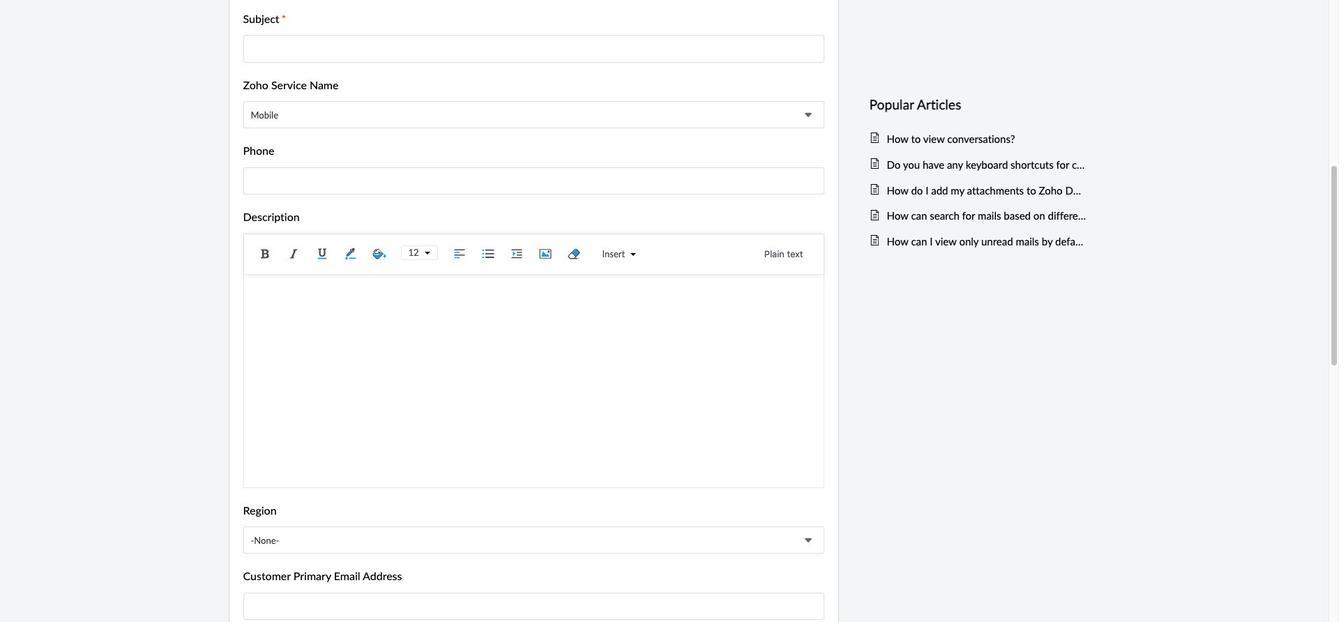 Task type: describe. For each thing, give the bounding box(es) containing it.
font size image
[[419, 250, 430, 256]]

insert image image
[[535, 243, 556, 264]]

clear formatting image
[[564, 243, 585, 264]]

background color image
[[369, 243, 390, 264]]

insert options image
[[625, 252, 637, 257]]



Task type: locate. For each thing, give the bounding box(es) containing it.
italic (ctrl+i) image
[[283, 243, 304, 264]]

bold (ctrl+b) image
[[254, 243, 275, 264]]

heading
[[870, 94, 1087, 116]]

underline (ctrl+u) image
[[312, 243, 333, 264]]

align image
[[449, 243, 470, 264]]

indent image
[[506, 243, 527, 264]]

font color image
[[340, 243, 361, 264]]

lists image
[[478, 243, 499, 264]]



Task type: vqa. For each thing, say whether or not it's contained in the screenshot.
Background color image
yes



